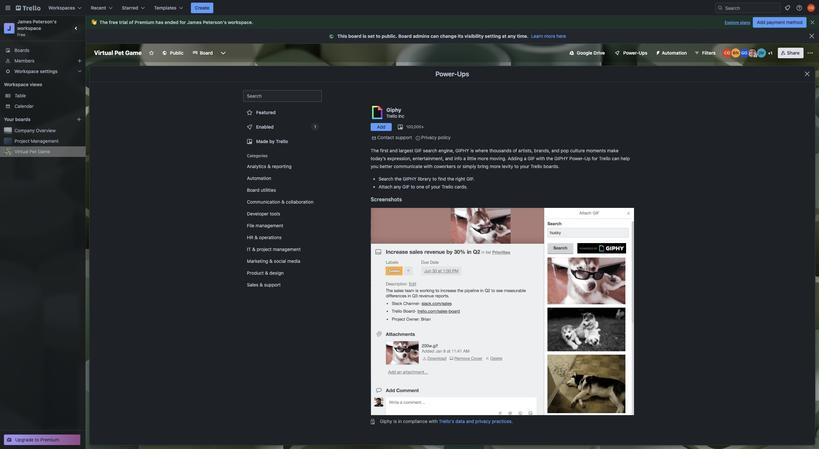 Task type: locate. For each thing, give the bounding box(es) containing it.
& for marketing
[[270, 259, 273, 264]]

public button
[[158, 48, 187, 58]]

giphy inside the 'giphy trello inc'
[[387, 107, 402, 113]]

0 horizontal spatial board
[[200, 50, 213, 56]]

of right "trial"
[[129, 19, 134, 25]]

giphy left in
[[380, 419, 392, 425]]

file management link
[[243, 221, 322, 231]]

1 vertical spatial workspace
[[4, 82, 29, 87]]

& for analytics
[[268, 164, 271, 169]]

thousands
[[490, 148, 512, 154]]

the up boards.
[[547, 156, 553, 161]]

to inside the first and largest gif search engine, giphy is where thousands of artists, brands, and pop culture moments make today's expression, entertainment, and info a little more moving. adding a gif with the giphy power-up for trello can help you better communicate with coworkers or simply bring more levity to your trello boards.
[[515, 164, 519, 169]]

1 vertical spatial board
[[200, 50, 213, 56]]

virtual down project
[[14, 149, 28, 154]]

in
[[398, 419, 402, 425]]

more left here
[[545, 33, 556, 39]]

0 vertical spatial your
[[520, 164, 530, 169]]

0 horizontal spatial the
[[395, 176, 402, 182]]

marketing
[[247, 259, 268, 264]]

the right search
[[395, 176, 402, 182]]

your down the adding
[[520, 164, 530, 169]]

& right it
[[252, 247, 256, 252]]

analytics
[[247, 164, 266, 169]]

trello left boards.
[[531, 164, 543, 169]]

0 vertical spatial any
[[508, 33, 516, 39]]

2 horizontal spatial power-
[[624, 50, 639, 56]]

sm image for automation
[[653, 48, 662, 57]]

with left trello's
[[429, 419, 438, 425]]

1 horizontal spatial gif
[[415, 148, 422, 154]]

for
[[180, 19, 186, 25], [592, 156, 598, 161]]

boards.
[[544, 164, 560, 169]]

0 horizontal spatial your
[[431, 184, 441, 190]]

1 horizontal spatial support
[[396, 135, 412, 140]]

1 vertical spatial gif
[[528, 156, 535, 161]]

1 a from the left
[[464, 156, 466, 161]]

2 vertical spatial power-
[[570, 156, 585, 161]]

trello inside search the giphy library to find the right gif. attach any gif to one of your trello cards.
[[442, 184, 454, 190]]

0 horizontal spatial for
[[180, 19, 186, 25]]

1 horizontal spatial add
[[757, 19, 766, 25]]

your
[[520, 164, 530, 169], [431, 184, 441, 190]]

for right the up
[[592, 156, 598, 161]]

inc
[[399, 113, 405, 119]]

any
[[508, 33, 516, 39], [394, 184, 401, 190]]

the inside the first and largest gif search engine, giphy is where thousands of artists, brands, and pop culture moments make today's expression, entertainment, and info a little more moving. adding a gif with the giphy power-up for trello can help you better communicate with coworkers or simply bring more levity to your trello boards.
[[547, 156, 553, 161]]

plans
[[741, 20, 751, 25]]

and left pop in the top right of the page
[[552, 148, 560, 154]]

better
[[380, 164, 393, 169]]

search image
[[718, 5, 723, 11]]

trello right by
[[276, 139, 288, 144]]

2 vertical spatial board
[[247, 187, 260, 193]]

1 horizontal spatial power-
[[570, 156, 585, 161]]

0 vertical spatial gif
[[415, 148, 422, 154]]

1 vertical spatial support
[[264, 282, 281, 288]]

1 horizontal spatial can
[[612, 156, 620, 161]]

trello down find
[[442, 184, 454, 190]]

& left social
[[270, 259, 273, 264]]

0 vertical spatial workspace
[[14, 69, 39, 74]]

2 vertical spatial of
[[426, 184, 430, 190]]

moments
[[587, 148, 606, 154]]

trello left inc
[[386, 113, 397, 119]]

0 horizontal spatial can
[[431, 33, 439, 39]]

virtual pet game link
[[14, 149, 82, 155]]

ben nelson (bennelson96) image
[[732, 48, 741, 58]]

0 vertical spatial 1
[[771, 51, 773, 56]]

0 vertical spatial for
[[180, 19, 186, 25]]

your inside search the giphy library to find the right gif. attach any gif to one of your trello cards.
[[431, 184, 441, 190]]

project management link
[[14, 138, 82, 145]]

sales
[[247, 282, 259, 288]]

expression,
[[387, 156, 412, 161]]

.
[[252, 19, 253, 25], [512, 419, 513, 425]]

gif left one
[[403, 184, 410, 190]]

create
[[195, 5, 210, 11]]

brands,
[[535, 148, 551, 154]]

any right at
[[508, 33, 516, 39]]

sm image left the board
[[328, 33, 338, 40]]

up
[[585, 156, 591, 161]]

gif.
[[467, 176, 475, 182]]

your down find
[[431, 184, 441, 190]]

giphy up inc
[[387, 107, 402, 113]]

0 vertical spatial giphy
[[387, 107, 402, 113]]

project
[[14, 138, 30, 144]]

sm image right power-ups button
[[653, 48, 662, 57]]

0 vertical spatial virtual pet game
[[94, 49, 142, 56]]

1 vertical spatial more
[[478, 156, 489, 161]]

0 vertical spatial of
[[129, 19, 134, 25]]

a down the artists,
[[524, 156, 527, 161]]

1 horizontal spatial your
[[520, 164, 530, 169]]

0 horizontal spatial game
[[38, 149, 50, 154]]

your boards with 3 items element
[[4, 116, 67, 124]]

game left star or unstar board image
[[125, 49, 142, 56]]

2 vertical spatial with
[[429, 419, 438, 425]]

1 horizontal spatial any
[[508, 33, 516, 39]]

0 horizontal spatial is
[[363, 33, 367, 39]]

search the giphy library to find the right gif. attach any gif to one of your trello cards.
[[379, 176, 475, 190]]

of right one
[[426, 184, 430, 190]]

members
[[14, 58, 34, 64]]

add inside "banner"
[[757, 19, 766, 25]]

1 vertical spatial pet
[[30, 149, 37, 154]]

enabled
[[256, 124, 274, 130]]

marketing & social media link
[[243, 256, 322, 267]]

james peterson (jamespeterson93) image
[[749, 48, 758, 58]]

giphy up info
[[456, 148, 469, 154]]

1 horizontal spatial virtual
[[94, 49, 113, 56]]

james up free
[[17, 19, 32, 24]]

trello's
[[439, 419, 454, 425]]

social
[[274, 259, 286, 264]]

more up bring
[[478, 156, 489, 161]]

& right hr
[[255, 235, 258, 240]]

0 horizontal spatial the
[[99, 19, 108, 25]]

0 horizontal spatial any
[[394, 184, 401, 190]]

of inside search the giphy library to find the right gif. attach any gif to one of your trello cards.
[[426, 184, 430, 190]]

0 vertical spatial .
[[252, 19, 253, 25]]

workspace for workspace settings
[[14, 69, 39, 74]]

starred button
[[118, 3, 149, 13]]

management up operations
[[256, 223, 283, 229]]

any right "attach"
[[394, 184, 401, 190]]

james inside "banner"
[[187, 19, 202, 25]]

giphy down communicate
[[403, 176, 417, 182]]

james peterson's workspace free
[[17, 19, 58, 37]]

pet down project management
[[30, 149, 37, 154]]

0 vertical spatial more
[[545, 33, 556, 39]]

0 horizontal spatial virtual
[[14, 149, 28, 154]]

developer
[[247, 211, 269, 217]]

the up the today's
[[371, 148, 379, 154]]

peterson's down back to home "image"
[[33, 19, 57, 24]]

can inside the first and largest gif search engine, giphy is where thousands of artists, brands, and pop culture moments make today's expression, entertainment, and info a little more moving. adding a gif with the giphy power-up for trello can help you better communicate with coworkers or simply bring more levity to your trello boards.
[[612, 156, 620, 161]]

is up the little
[[471, 148, 474, 154]]

0 vertical spatial game
[[125, 49, 142, 56]]

with down the entertainment,
[[424, 164, 433, 169]]

workspace up table
[[4, 82, 29, 87]]

0 vertical spatial power-
[[624, 50, 639, 56]]

peterson's inside the james peterson's workspace free
[[33, 19, 57, 24]]

1 vertical spatial workspace
[[17, 25, 41, 31]]

pet down "trial"
[[115, 49, 124, 56]]

screenshots
[[371, 197, 402, 203]]

j link
[[4, 23, 14, 34]]

2 horizontal spatial giphy
[[555, 156, 568, 161]]

power-ups inside button
[[624, 50, 648, 56]]

marketing & social media
[[247, 259, 300, 264]]

developer tools link
[[243, 209, 322, 219]]

1 horizontal spatial is
[[394, 419, 397, 425]]

can down make
[[612, 156, 620, 161]]

project management
[[14, 138, 59, 144]]

visibility
[[465, 33, 484, 39]]

can right admins
[[431, 33, 439, 39]]

public.
[[382, 33, 397, 39]]

board left utilities at the top left of the page
[[247, 187, 260, 193]]

ups inside button
[[639, 50, 648, 56]]

of up the adding
[[513, 148, 517, 154]]

0 horizontal spatial workspace
[[17, 25, 41, 31]]

banner
[[86, 16, 820, 29]]

2 vertical spatial giphy
[[403, 176, 417, 182]]

and
[[390, 148, 398, 154], [552, 148, 560, 154], [445, 156, 453, 161], [466, 419, 474, 425]]

+
[[768, 51, 771, 56], [422, 125, 424, 129]]

is inside the first and largest gif search engine, giphy is where thousands of artists, brands, and pop culture moments make today's expression, entertainment, and info a little more moving. adding a gif with the giphy power-up for trello can help you better communicate with coworkers or simply bring more levity to your trello boards.
[[471, 148, 474, 154]]

gif left search
[[415, 148, 422, 154]]

peterson's down create "button"
[[203, 19, 227, 25]]

giphy inside search the giphy library to find the right gif. attach any gif to one of your trello cards.
[[403, 176, 417, 182]]

automation left 'filters' button
[[662, 50, 687, 56]]

1 horizontal spatial game
[[125, 49, 142, 56]]

set
[[368, 33, 375, 39]]

a
[[464, 156, 466, 161], [524, 156, 527, 161]]

&
[[268, 164, 271, 169], [282, 199, 285, 205], [255, 235, 258, 240], [252, 247, 256, 252], [270, 259, 273, 264], [265, 270, 268, 276], [260, 282, 263, 288]]

1 horizontal spatial james
[[187, 19, 202, 25]]

of
[[129, 19, 134, 25], [513, 148, 517, 154], [426, 184, 430, 190]]

2 horizontal spatial the
[[547, 156, 553, 161]]

support up largest
[[396, 135, 412, 140]]

0 vertical spatial pet
[[115, 49, 124, 56]]

0 vertical spatial +
[[768, 51, 771, 56]]

privacy
[[476, 419, 491, 425]]

to right upgrade
[[35, 437, 39, 443]]

1 vertical spatial 1
[[314, 125, 316, 129]]

0 vertical spatial giphy
[[456, 148, 469, 154]]

is left set
[[363, 33, 367, 39]]

workspace inside dropdown button
[[14, 69, 39, 74]]

1 horizontal spatial ups
[[639, 50, 648, 56]]

power- inside the first and largest gif search engine, giphy is where thousands of artists, brands, and pop culture moments make today's expression, entertainment, and info a little more moving. adding a gif with the giphy power-up for trello can help you better communicate with coworkers or simply bring more levity to your trello boards.
[[570, 156, 585, 161]]

1 horizontal spatial board
[[247, 187, 260, 193]]

board utilities link
[[243, 185, 322, 196]]

design
[[270, 270, 284, 276]]

overview
[[36, 128, 56, 133]]

add left payment
[[757, 19, 766, 25]]

and down the engine,
[[445, 156, 453, 161]]

automation inside button
[[662, 50, 687, 56]]

gif inside search the giphy library to find the right gif. attach any gif to one of your trello cards.
[[403, 184, 410, 190]]

support down design
[[264, 282, 281, 288]]

any inside search the giphy library to find the right gif. attach any gif to one of your trello cards.
[[394, 184, 401, 190]]

1 vertical spatial .
[[512, 419, 513, 425]]

workspace inside the james peterson's workspace free
[[17, 25, 41, 31]]

this member is an admin of this board. image
[[755, 55, 758, 58]]

gif down the artists,
[[528, 156, 535, 161]]

👋 the free trial of premium has ended for james peterson's workspace .
[[91, 19, 253, 25]]

board right public.
[[399, 33, 412, 39]]

the right 👋
[[99, 19, 108, 25]]

trello
[[386, 113, 397, 119], [276, 139, 288, 144], [599, 156, 611, 161], [531, 164, 543, 169], [442, 184, 454, 190]]

0 vertical spatial board
[[399, 33, 412, 39]]

a right info
[[464, 156, 466, 161]]

ended
[[165, 19, 179, 25]]

sm image inside the automation button
[[653, 48, 662, 57]]

& for sales
[[260, 282, 263, 288]]

1 vertical spatial for
[[592, 156, 598, 161]]

explore
[[725, 20, 739, 25]]

free
[[17, 32, 25, 37]]

james down create "button"
[[187, 19, 202, 25]]

1 horizontal spatial of
[[426, 184, 430, 190]]

1 horizontal spatial more
[[490, 164, 501, 169]]

privacy policy
[[421, 135, 451, 140]]

james
[[17, 19, 32, 24], [187, 19, 202, 25]]

workspace settings button
[[0, 66, 86, 77]]

is left in
[[394, 419, 397, 425]]

premium right upgrade
[[40, 437, 59, 443]]

add button
[[371, 123, 392, 131]]

sm image down 100,000 +
[[415, 135, 421, 142]]

1 vertical spatial power-
[[436, 70, 457, 78]]

virtual pet game inside 'text box'
[[94, 49, 142, 56]]

with down brands, at the right of the page
[[536, 156, 545, 161]]

add board image
[[76, 117, 82, 122]]

workspace down 'members' on the left of page
[[14, 69, 39, 74]]

2 vertical spatial is
[[394, 419, 397, 425]]

0 horizontal spatial of
[[129, 19, 134, 25]]

& left design
[[265, 270, 268, 276]]

1 horizontal spatial the
[[448, 176, 454, 182]]

1 vertical spatial of
[[513, 148, 517, 154]]

0 horizontal spatial power-ups
[[436, 70, 469, 78]]

the
[[547, 156, 553, 161], [395, 176, 402, 182], [448, 176, 454, 182]]

& right sales
[[260, 282, 263, 288]]

+ right jeremy miller (jeremymiller198) image
[[768, 51, 771, 56]]

+ 1
[[768, 51, 773, 56]]

recent
[[91, 5, 106, 11]]

0 horizontal spatial +
[[422, 125, 424, 129]]

more down 'moving.'
[[490, 164, 501, 169]]

for right the ended
[[180, 19, 186, 25]]

0 vertical spatial premium
[[135, 19, 154, 25]]

giphy
[[387, 107, 402, 113], [380, 419, 392, 425]]

board left the customize views image
[[200, 50, 213, 56]]

attach
[[379, 184, 393, 190]]

to down the adding
[[515, 164, 519, 169]]

& down board utilities link
[[282, 199, 285, 205]]

2 vertical spatial sm image
[[415, 135, 421, 142]]

google drive
[[577, 50, 605, 56]]

1 vertical spatial can
[[612, 156, 620, 161]]

trello inside the 'giphy trello inc'
[[386, 113, 397, 119]]

1 vertical spatial giphy
[[380, 419, 392, 425]]

1 horizontal spatial the
[[371, 148, 379, 154]]

+ up the privacy
[[422, 125, 424, 129]]

analytics & reporting link
[[243, 161, 322, 172]]

categories
[[247, 154, 268, 158]]

made by trello
[[256, 139, 288, 144]]

more
[[545, 33, 556, 39], [478, 156, 489, 161], [490, 164, 501, 169]]

1 vertical spatial premium
[[40, 437, 59, 443]]

virtual pet game down project management
[[14, 149, 50, 154]]

christina overa (christinaovera) image
[[723, 48, 732, 58]]

change
[[440, 33, 457, 39]]

virtual inside 'text box'
[[94, 49, 113, 56]]

2 vertical spatial gif
[[403, 184, 410, 190]]

the right find
[[448, 176, 454, 182]]

0 vertical spatial support
[[396, 135, 412, 140]]

wave image
[[91, 19, 97, 25]]

game
[[125, 49, 142, 56], [38, 149, 50, 154]]

coworkers
[[434, 164, 456, 169]]

pet inside 'text box'
[[115, 49, 124, 56]]

1 vertical spatial management
[[273, 247, 301, 252]]

templates button
[[150, 3, 187, 13]]

1 vertical spatial add
[[377, 124, 386, 130]]

levity
[[502, 164, 513, 169]]

. inside "banner"
[[252, 19, 253, 25]]

sm image
[[328, 33, 338, 40], [653, 48, 662, 57], [415, 135, 421, 142]]

data
[[456, 419, 465, 425]]

giphy down pop in the top right of the page
[[555, 156, 568, 161]]

& right analytics
[[268, 164, 271, 169]]

1 horizontal spatial pet
[[115, 49, 124, 56]]

virtual down wave image
[[94, 49, 113, 56]]

google drive icon image
[[570, 51, 575, 55]]

management down hr & operations link
[[273, 247, 301, 252]]

boards
[[15, 117, 31, 122]]

pop
[[561, 148, 569, 154]]

0 horizontal spatial peterson's
[[33, 19, 57, 24]]

& for communication
[[282, 199, 285, 205]]

virtual
[[94, 49, 113, 56], [14, 149, 28, 154]]

1 vertical spatial the
[[371, 148, 379, 154]]

1 horizontal spatial workspace
[[228, 19, 252, 25]]

game down the 'management'
[[38, 149, 50, 154]]

reporting
[[272, 164, 292, 169]]

premium left has
[[135, 19, 154, 25]]

0 horizontal spatial giphy
[[403, 176, 417, 182]]

0 vertical spatial power-ups
[[624, 50, 648, 56]]

giphy for giphy trello inc
[[387, 107, 402, 113]]

add up contact
[[377, 124, 386, 130]]

peterson's
[[33, 19, 57, 24], [203, 19, 227, 25]]

virtual pet game down free
[[94, 49, 142, 56]]

automation up board utilities
[[247, 176, 271, 181]]

with
[[536, 156, 545, 161], [424, 164, 433, 169], [429, 419, 438, 425]]

1 vertical spatial ups
[[457, 70, 469, 78]]

2 horizontal spatial more
[[545, 33, 556, 39]]



Task type: describe. For each thing, give the bounding box(es) containing it.
made by trello link
[[243, 135, 322, 148]]

drive
[[594, 50, 605, 56]]

free
[[109, 19, 118, 25]]

share button
[[778, 48, 804, 58]]

tools
[[270, 211, 280, 217]]

public
[[170, 50, 184, 56]]

1 vertical spatial virtual
[[14, 149, 28, 154]]

👋
[[91, 19, 97, 25]]

workspace navigation collapse icon image
[[72, 24, 81, 33]]

automation inside 'link'
[[247, 176, 271, 181]]

0 vertical spatial with
[[536, 156, 545, 161]]

share
[[788, 50, 800, 56]]

hr
[[247, 235, 253, 240]]

this board is set to public. board admins can change its visibility setting at any time. learn more here
[[338, 33, 566, 39]]

1 vertical spatial giphy
[[555, 156, 568, 161]]

board for board
[[200, 50, 213, 56]]

media
[[288, 259, 300, 264]]

Board name text field
[[91, 48, 145, 58]]

for inside "banner"
[[180, 19, 186, 25]]

hr & operations link
[[243, 233, 322, 243]]

templates
[[154, 5, 177, 11]]

open information menu image
[[797, 5, 803, 11]]

0 horizontal spatial 1
[[314, 125, 316, 129]]

recent button
[[87, 3, 117, 13]]

featured link
[[243, 106, 322, 119]]

policy
[[438, 135, 451, 140]]

hr & operations
[[247, 235, 282, 240]]

the inside the first and largest gif search engine, giphy is where thousands of artists, brands, and pop culture moments make today's expression, entertainment, and info a little more moving. adding a gif with the giphy power-up for trello can help you better communicate with coworkers or simply bring more levity to your trello boards.
[[371, 148, 379, 154]]

giphy for giphy is in compliance with trello's data and privacy practices .
[[380, 419, 392, 425]]

2 horizontal spatial gif
[[528, 156, 535, 161]]

or
[[457, 164, 462, 169]]

contact support link
[[378, 135, 412, 140]]

trello down make
[[599, 156, 611, 161]]

where
[[475, 148, 488, 154]]

workspace settings
[[14, 69, 58, 74]]

back to home image
[[16, 3, 41, 13]]

premium inside "banner"
[[135, 19, 154, 25]]

workspace inside "banner"
[[228, 19, 252, 25]]

company
[[14, 128, 35, 133]]

company overview
[[14, 128, 56, 133]]

and right first
[[390, 148, 398, 154]]

board for board utilities
[[247, 187, 260, 193]]

1 horizontal spatial 1
[[771, 51, 773, 56]]

the inside "banner"
[[99, 19, 108, 25]]

0 horizontal spatial premium
[[40, 437, 59, 443]]

trial
[[119, 19, 128, 25]]

0 vertical spatial can
[[431, 33, 439, 39]]

setting
[[485, 33, 501, 39]]

add payment method
[[757, 19, 803, 25]]

100,000
[[406, 125, 422, 129]]

make
[[608, 148, 619, 154]]

search
[[379, 176, 394, 182]]

developer tools
[[247, 211, 280, 217]]

of inside the first and largest gif search engine, giphy is where thousands of artists, brands, and pop culture moments make today's expression, entertainment, and info a little more moving. adding a gif with the giphy power-up for trello can help you better communicate with coworkers or simply bring more levity to your trello boards.
[[513, 148, 517, 154]]

0 notifications image
[[784, 4, 792, 12]]

workspaces
[[48, 5, 75, 11]]

largest
[[399, 148, 414, 154]]

1 vertical spatial game
[[38, 149, 50, 154]]

1 vertical spatial power-ups
[[436, 70, 469, 78]]

google drive button
[[566, 48, 609, 58]]

communication & collaboration
[[247, 199, 314, 205]]

the first and largest gif search engine, giphy is where thousands of artists, brands, and pop culture moments make today's expression, entertainment, and info a little more moving. adding a gif with the giphy power-up for trello can help you better communicate with coworkers or simply bring more levity to your trello boards.
[[371, 148, 630, 169]]

Search text field
[[243, 90, 322, 102]]

0 vertical spatial management
[[256, 223, 283, 229]]

upgrade to premium
[[15, 437, 59, 443]]

board link
[[189, 48, 217, 58]]

0 horizontal spatial pet
[[30, 149, 37, 154]]

help
[[621, 156, 630, 161]]

giphy trello inc
[[386, 107, 405, 119]]

sm image for this board is set to public. board admins can change its visibility setting at any time.
[[328, 33, 338, 40]]

1 horizontal spatial +
[[768, 51, 771, 56]]

sm image
[[371, 135, 378, 142]]

2 vertical spatial more
[[490, 164, 501, 169]]

james inside the james peterson's workspace free
[[17, 19, 32, 24]]

power- inside button
[[624, 50, 639, 56]]

upgrade
[[15, 437, 34, 443]]

& for product
[[265, 270, 268, 276]]

product & design
[[247, 270, 284, 276]]

1 vertical spatial with
[[424, 164, 433, 169]]

file management
[[247, 223, 283, 229]]

product & design link
[[243, 268, 322, 279]]

add for add
[[377, 124, 386, 130]]

automation link
[[243, 173, 322, 184]]

add for add payment method
[[757, 19, 766, 25]]

contact
[[378, 135, 394, 140]]

moving.
[[490, 156, 507, 161]]

artists,
[[519, 148, 533, 154]]

calendar link
[[14, 103, 82, 110]]

of inside "banner"
[[129, 19, 134, 25]]

and right data
[[466, 419, 474, 425]]

collaboration
[[286, 199, 314, 205]]

christina overa (christinaovera) image
[[808, 4, 816, 12]]

workspace for workspace views
[[4, 82, 29, 87]]

utilities
[[261, 187, 276, 193]]

bring
[[478, 164, 489, 169]]

1 horizontal spatial giphy
[[456, 148, 469, 154]]

1 horizontal spatial sm image
[[415, 135, 421, 142]]

banner containing 👋
[[86, 16, 820, 29]]

table link
[[14, 93, 82, 99]]

members link
[[0, 56, 86, 66]]

your inside the first and largest gif search engine, giphy is where thousands of artists, brands, and pop culture moments make today's expression, entertainment, and info a little more moving. adding a gif with the giphy power-up for trello can help you better communicate with coworkers or simply bring more levity to your trello boards.
[[520, 164, 530, 169]]

board
[[348, 33, 362, 39]]

100,000 +
[[406, 125, 424, 129]]

star or unstar board image
[[149, 50, 154, 56]]

screenshot image
[[371, 208, 634, 416]]

1 vertical spatial virtual pet game
[[14, 149, 50, 154]]

create button
[[191, 3, 214, 13]]

to right set
[[376, 33, 381, 39]]

2 horizontal spatial board
[[399, 33, 412, 39]]

Search field
[[723, 3, 781, 13]]

to left find
[[433, 176, 437, 182]]

it & project management
[[247, 247, 301, 252]]

you
[[371, 164, 379, 169]]

0 horizontal spatial ups
[[457, 70, 469, 78]]

google
[[577, 50, 593, 56]]

workspaces button
[[44, 3, 86, 13]]

gary orlando (garyorlando) image
[[740, 48, 749, 58]]

to left one
[[411, 184, 415, 190]]

management
[[31, 138, 59, 144]]

admins
[[413, 33, 430, 39]]

power-ups button
[[611, 48, 652, 58]]

at
[[502, 33, 507, 39]]

primary element
[[0, 0, 820, 16]]

0 horizontal spatial power-
[[436, 70, 457, 78]]

jeremy miller (jeremymiller198) image
[[757, 48, 766, 58]]

for inside the first and largest gif search engine, giphy is where thousands of artists, brands, and pop culture moments make today's expression, entertainment, and info a little more moving. adding a gif with the giphy power-up for trello can help you better communicate with coworkers or simply bring more levity to your trello boards.
[[592, 156, 598, 161]]

0 vertical spatial is
[[363, 33, 367, 39]]

customize views image
[[220, 50, 227, 56]]

game inside 'text box'
[[125, 49, 142, 56]]

filters
[[703, 50, 716, 56]]

& for it
[[252, 247, 256, 252]]

learn
[[532, 33, 543, 39]]

filters button
[[693, 48, 718, 58]]

has
[[156, 19, 164, 25]]

operations
[[259, 235, 282, 240]]

peterson's inside "banner"
[[203, 19, 227, 25]]

trello inside made by trello link
[[276, 139, 288, 144]]

contact support
[[378, 135, 412, 140]]

show menu image
[[807, 50, 814, 56]]

1 horizontal spatial .
[[512, 419, 513, 425]]

calendar
[[14, 103, 34, 109]]

trello's data and privacy practices link
[[439, 419, 512, 425]]

today's
[[371, 156, 386, 161]]

2 a from the left
[[524, 156, 527, 161]]

made
[[256, 139, 268, 144]]

& for hr
[[255, 235, 258, 240]]

info
[[455, 156, 462, 161]]



Task type: vqa. For each thing, say whether or not it's contained in the screenshot.
the topmost cards
no



